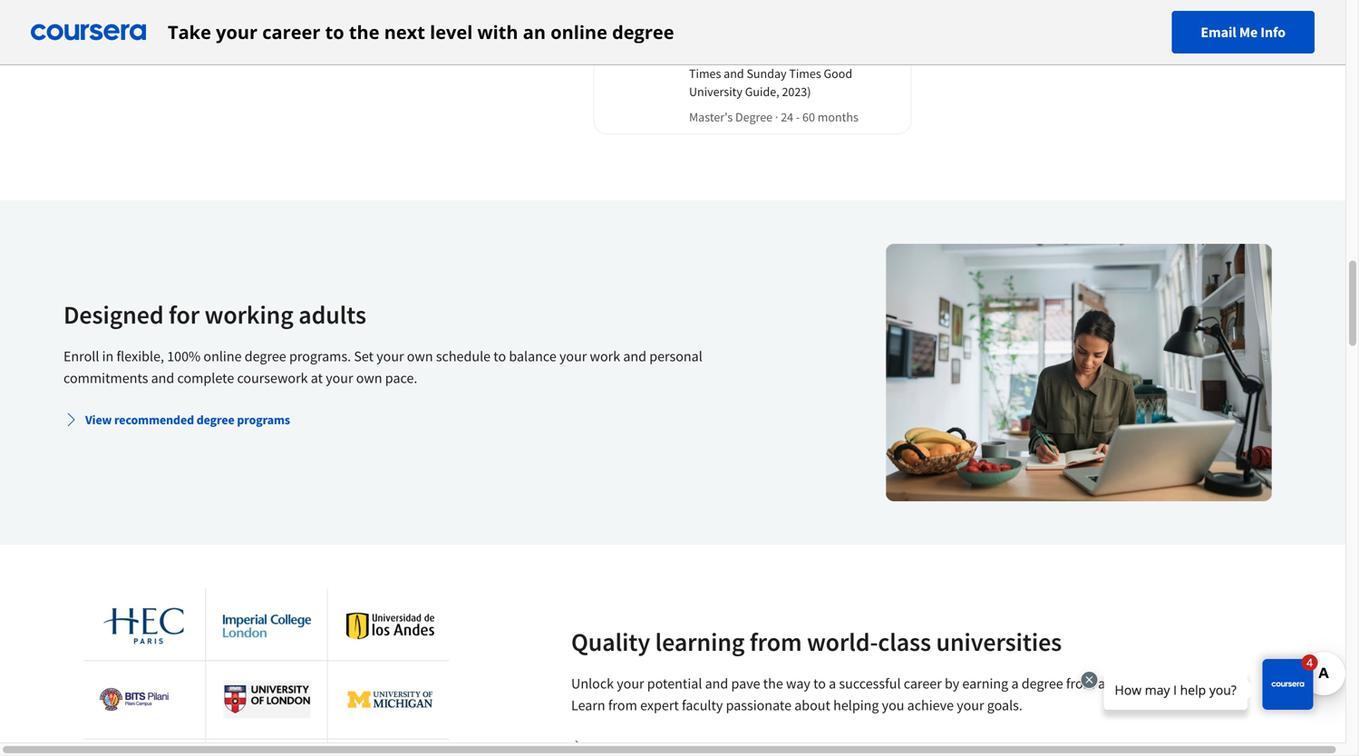 Task type: vqa. For each thing, say whether or not it's contained in the screenshot.
8
no



Task type: describe. For each thing, give the bounding box(es) containing it.
0 horizontal spatial programs
[[237, 412, 290, 428]]

level
[[430, 20, 473, 44]]

#29 in top universities in the u.k. (the times and sunday times good university guide, 2023) master's degree · 24 - 60 months
[[690, 47, 892, 125]]

from up way
[[750, 626, 802, 658]]

quality
[[572, 626, 651, 658]]

the for a
[[764, 675, 784, 693]]

earning
[[963, 675, 1009, 693]]

adults
[[299, 299, 366, 331]]

guide,
[[746, 83, 780, 100]]

personal
[[650, 347, 703, 366]]

quality learning from world-class universities
[[572, 626, 1063, 658]]

0 vertical spatial to
[[325, 20, 344, 44]]

0 vertical spatial online
[[551, 20, 608, 44]]

world-
[[807, 626, 879, 658]]

successful
[[840, 675, 901, 693]]

24
[[781, 109, 794, 125]]

class
[[879, 626, 932, 658]]

pave
[[732, 675, 761, 693]]

degree inside unlock your potential and pave the way to a successful career by earning a degree from an accredited university. learn from expert faculty passionate about helping you achieve your goals.
[[1022, 675, 1064, 693]]

faculty
[[682, 697, 723, 715]]

view for designed for working adults
[[85, 412, 112, 428]]

sunday
[[747, 65, 787, 82]]

your right take
[[216, 20, 258, 44]]

master's
[[690, 109, 733, 125]]

potential
[[648, 675, 703, 693]]

0 horizontal spatial own
[[356, 369, 383, 387]]

2023)
[[782, 83, 812, 100]]

info
[[1261, 23, 1286, 41]]

by
[[945, 675, 960, 693]]

complete
[[177, 369, 234, 387]]

working
[[205, 299, 294, 331]]

unlock your potential and pave the way to a successful career by earning a degree from an accredited university. learn from expert faculty passionate about helping you achieve your goals.
[[572, 675, 1247, 715]]

email me info button
[[1173, 11, 1316, 54]]

you
[[882, 697, 905, 715]]

take
[[168, 20, 211, 44]]

balance
[[509, 347, 557, 366]]

helping
[[834, 697, 880, 715]]

university
[[690, 83, 743, 100]]

in for enroll in flexible, 100% online degree programs. set your own schedule to balance your work and personal commitments and complete coursework at your own pace.
[[102, 347, 114, 366]]

view for quality learning from world-class universities
[[593, 739, 620, 756]]

1 times from the left
[[690, 65, 722, 82]]

next
[[384, 20, 425, 44]]

0 horizontal spatial the
[[349, 20, 380, 44]]

1 horizontal spatial own
[[407, 347, 433, 366]]

accredited
[[1117, 675, 1181, 693]]

-
[[796, 109, 800, 125]]

your down 'earning'
[[957, 697, 985, 715]]

about
[[795, 697, 831, 715]]

learning
[[656, 626, 745, 658]]

u.k.
[[844, 47, 865, 64]]

your right "at"
[[326, 369, 353, 387]]

work
[[590, 347, 621, 366]]

university.
[[1184, 675, 1247, 693]]

universities
[[746, 47, 808, 64]]

and inside the #29 in top universities in the u.k. (the times and sunday times good university guide, 2023) master's degree · 24 - 60 months
[[724, 65, 745, 82]]

your left work
[[560, 347, 587, 366]]



Task type: locate. For each thing, give the bounding box(es) containing it.
for
[[169, 299, 200, 331]]

0 horizontal spatial to
[[325, 20, 344, 44]]

an inside unlock your potential and pave the way to a successful career by earning a degree from an accredited university. learn from expert faculty passionate about helping you achieve your goals.
[[1099, 675, 1114, 693]]

degree inside "view recommended degree programs" dropdown button
[[197, 412, 235, 428]]

commitments
[[64, 369, 148, 387]]

universities inside dropdown button
[[791, 739, 856, 756]]

online up complete
[[204, 347, 242, 366]]

degree inside enroll in flexible, 100% online degree programs. set your own schedule to balance your work and personal commitments and complete coursework at your own pace.
[[245, 347, 286, 366]]

1 horizontal spatial view
[[593, 739, 620, 756]]

1 horizontal spatial an
[[1099, 675, 1114, 693]]

view down commitments
[[85, 412, 112, 428]]

0 horizontal spatial in
[[102, 347, 114, 366]]

2 horizontal spatial the
[[823, 47, 841, 64]]

flexible,
[[117, 347, 164, 366]]

view
[[85, 412, 112, 428], [593, 739, 620, 756]]

0 vertical spatial career
[[262, 20, 321, 44]]

a up about
[[829, 675, 837, 693]]

unlock
[[572, 675, 614, 693]]

view inside "view recommended degree programs" dropdown button
[[85, 412, 112, 428]]

#29 in top universities in the u.k. (the times and sunday times good university guide, 2023), element
[[690, 46, 904, 101]]

good
[[824, 65, 853, 82]]

1 vertical spatial the
[[823, 47, 841, 64]]

from left leading
[[719, 739, 745, 756]]

from inside dropdown button
[[719, 739, 745, 756]]

to inside enroll in flexible, 100% online degree programs. set your own schedule to balance your work and personal commitments and complete coursework at your own pace.
[[494, 347, 506, 366]]

email me info
[[1202, 23, 1286, 41]]

the
[[349, 20, 380, 44], [823, 47, 841, 64], [764, 675, 784, 693]]

the left way
[[764, 675, 784, 693]]

and down top
[[724, 65, 745, 82]]

pace.
[[385, 369, 418, 387]]

view down learn
[[593, 739, 620, 756]]

degree inside view degree programs from leading universities dropdown button
[[622, 739, 660, 756]]

degree
[[612, 20, 675, 44], [245, 347, 286, 366], [197, 412, 235, 428], [1022, 675, 1064, 693], [622, 739, 660, 756]]

2 times from the left
[[790, 65, 822, 82]]

#29
[[690, 47, 708, 64]]

universities
[[937, 626, 1063, 658], [791, 739, 856, 756]]

programs down coursework
[[237, 412, 290, 428]]

learn
[[572, 697, 606, 715]]

programs down faculty
[[663, 739, 716, 756]]

achieve
[[908, 697, 954, 715]]

to inside unlock your potential and pave the way to a successful career by earning a degree from an accredited university. learn from expert faculty passionate about helping you achieve your goals.
[[814, 675, 826, 693]]

0 horizontal spatial career
[[262, 20, 321, 44]]

from left accredited
[[1067, 675, 1096, 693]]

1 vertical spatial career
[[904, 675, 942, 693]]

universities down about
[[791, 739, 856, 756]]

and right work
[[624, 347, 647, 366]]

2 vertical spatial the
[[764, 675, 784, 693]]

0 horizontal spatial online
[[204, 347, 242, 366]]

view degree programs from leading universities
[[593, 739, 856, 756]]

1 horizontal spatial a
[[1012, 675, 1019, 693]]

passionate
[[726, 697, 792, 715]]

the left next
[[349, 20, 380, 44]]

coursera image
[[31, 18, 146, 47]]

times down #29
[[690, 65, 722, 82]]

to right way
[[814, 675, 826, 693]]

top
[[724, 47, 744, 64]]

1 horizontal spatial the
[[764, 675, 784, 693]]

from right learn
[[609, 697, 638, 715]]

to left balance
[[494, 347, 506, 366]]

·
[[776, 109, 779, 125]]

recommended
[[114, 412, 194, 428]]

expert
[[641, 697, 679, 715]]

programs
[[237, 412, 290, 428], [663, 739, 716, 756]]

enroll
[[64, 347, 99, 366]]

view degree programs from leading universities button
[[564, 731, 863, 757]]

online
[[551, 20, 608, 44], [204, 347, 242, 366]]

designed
[[64, 299, 164, 331]]

times
[[690, 65, 722, 82], [790, 65, 822, 82]]

1 vertical spatial programs
[[663, 739, 716, 756]]

the for times
[[823, 47, 841, 64]]

in
[[711, 47, 721, 64], [811, 47, 821, 64], [102, 347, 114, 366]]

times up 2023)
[[790, 65, 822, 82]]

in for #29 in top universities in the u.k. (the times and sunday times good university guide, 2023) master's degree · 24 - 60 months
[[711, 47, 721, 64]]

programs.
[[289, 347, 351, 366]]

1 horizontal spatial to
[[494, 347, 506, 366]]

own up the pace.
[[407, 347, 433, 366]]

to
[[325, 20, 344, 44], [494, 347, 506, 366], [814, 675, 826, 693]]

0 vertical spatial view
[[85, 412, 112, 428]]

coursework
[[237, 369, 308, 387]]

in left u.k.
[[811, 47, 821, 64]]

0 vertical spatial programs
[[237, 412, 290, 428]]

1 a from the left
[[829, 675, 837, 693]]

view inside view degree programs from leading universities dropdown button
[[593, 739, 620, 756]]

degree
[[736, 109, 773, 125]]

email
[[1202, 23, 1237, 41]]

working adults image
[[886, 244, 1273, 502]]

in inside enroll in flexible, 100% online degree programs. set your own schedule to balance your work and personal commitments and complete coursework at your own pace.
[[102, 347, 114, 366]]

from
[[750, 626, 802, 658], [1067, 675, 1096, 693], [609, 697, 638, 715], [719, 739, 745, 756]]

2 horizontal spatial to
[[814, 675, 826, 693]]

way
[[787, 675, 811, 693]]

take your career to the next level with an online degree
[[168, 20, 675, 44]]

your
[[216, 20, 258, 44], [377, 347, 404, 366], [560, 347, 587, 366], [326, 369, 353, 387], [617, 675, 645, 693], [957, 697, 985, 715]]

in up commitments
[[102, 347, 114, 366]]

2 horizontal spatial in
[[811, 47, 821, 64]]

months
[[818, 109, 859, 125]]

2 vertical spatial to
[[814, 675, 826, 693]]

universities for view degree programs from leading universities
[[791, 739, 856, 756]]

your up expert
[[617, 675, 645, 693]]

0 vertical spatial an
[[523, 20, 546, 44]]

0 horizontal spatial view
[[85, 412, 112, 428]]

1 vertical spatial online
[[204, 347, 242, 366]]

an left accredited
[[1099, 675, 1114, 693]]

and
[[724, 65, 745, 82], [624, 347, 647, 366], [151, 369, 174, 387], [705, 675, 729, 693]]

online inside enroll in flexible, 100% online degree programs. set your own schedule to balance your work and personal commitments and complete coursework at your own pace.
[[204, 347, 242, 366]]

(the
[[868, 47, 892, 64]]

1 horizontal spatial career
[[904, 675, 942, 693]]

1 vertical spatial an
[[1099, 675, 1114, 693]]

1 horizontal spatial in
[[711, 47, 721, 64]]

and down 100%
[[151, 369, 174, 387]]

career inside unlock your potential and pave the way to a successful career by earning a degree from an accredited university. learn from expert faculty passionate about helping you achieve your goals.
[[904, 675, 942, 693]]

designed for working adults
[[64, 299, 366, 331]]

set
[[354, 347, 374, 366]]

0 vertical spatial the
[[349, 20, 380, 44]]

1 horizontal spatial universities
[[937, 626, 1063, 658]]

enroll in flexible, 100% online degree programs. set your own schedule to balance your work and personal commitments and complete coursework at your own pace.
[[64, 347, 703, 387]]

your up the pace.
[[377, 347, 404, 366]]

2 a from the left
[[1012, 675, 1019, 693]]

the up good
[[823, 47, 841, 64]]

a
[[829, 675, 837, 693], [1012, 675, 1019, 693]]

in right #29
[[711, 47, 721, 64]]

1 vertical spatial universities
[[791, 739, 856, 756]]

online right with
[[551, 20, 608, 44]]

at
[[311, 369, 323, 387]]

with
[[478, 20, 519, 44]]

universities for quality learning from world-class universities
[[937, 626, 1063, 658]]

0 horizontal spatial universities
[[791, 739, 856, 756]]

view recommended degree programs button
[[56, 404, 298, 436]]

1 vertical spatial to
[[494, 347, 506, 366]]

0 vertical spatial own
[[407, 347, 433, 366]]

own
[[407, 347, 433, 366], [356, 369, 383, 387]]

career
[[262, 20, 321, 44], [904, 675, 942, 693]]

schedule
[[436, 347, 491, 366]]

view recommended degree programs
[[85, 412, 290, 428]]

and up faculty
[[705, 675, 729, 693]]

1 vertical spatial view
[[593, 739, 620, 756]]

0 horizontal spatial a
[[829, 675, 837, 693]]

1 vertical spatial own
[[356, 369, 383, 387]]

60
[[803, 109, 816, 125]]

100%
[[167, 347, 201, 366]]

the inside unlock your potential and pave the way to a successful career by earning a degree from an accredited university. learn from expert faculty passionate about helping you achieve your goals.
[[764, 675, 784, 693]]

an
[[523, 20, 546, 44], [1099, 675, 1114, 693]]

goals.
[[988, 697, 1023, 715]]

1 horizontal spatial online
[[551, 20, 608, 44]]

and inside unlock your potential and pave the way to a successful career by earning a degree from an accredited university. learn from expert faculty passionate about helping you achieve your goals.
[[705, 675, 729, 693]]

an right with
[[523, 20, 546, 44]]

1 horizontal spatial times
[[790, 65, 822, 82]]

world class universities such as hec paris imperial college london universidad de los andes bits pilani university of london university of michigan west virginia university university of illinois and university of pennsylvania image
[[73, 589, 460, 757]]

0 vertical spatial universities
[[937, 626, 1063, 658]]

to left next
[[325, 20, 344, 44]]

the inside the #29 in top universities in the u.k. (the times and sunday times good university guide, 2023) master's degree · 24 - 60 months
[[823, 47, 841, 64]]

a up goals.
[[1012, 675, 1019, 693]]

universities up 'earning'
[[937, 626, 1063, 658]]

own down the set
[[356, 369, 383, 387]]

me
[[1240, 23, 1259, 41]]

1 horizontal spatial programs
[[663, 739, 716, 756]]

0 horizontal spatial times
[[690, 65, 722, 82]]

0 horizontal spatial an
[[523, 20, 546, 44]]

leading
[[748, 739, 789, 756]]



